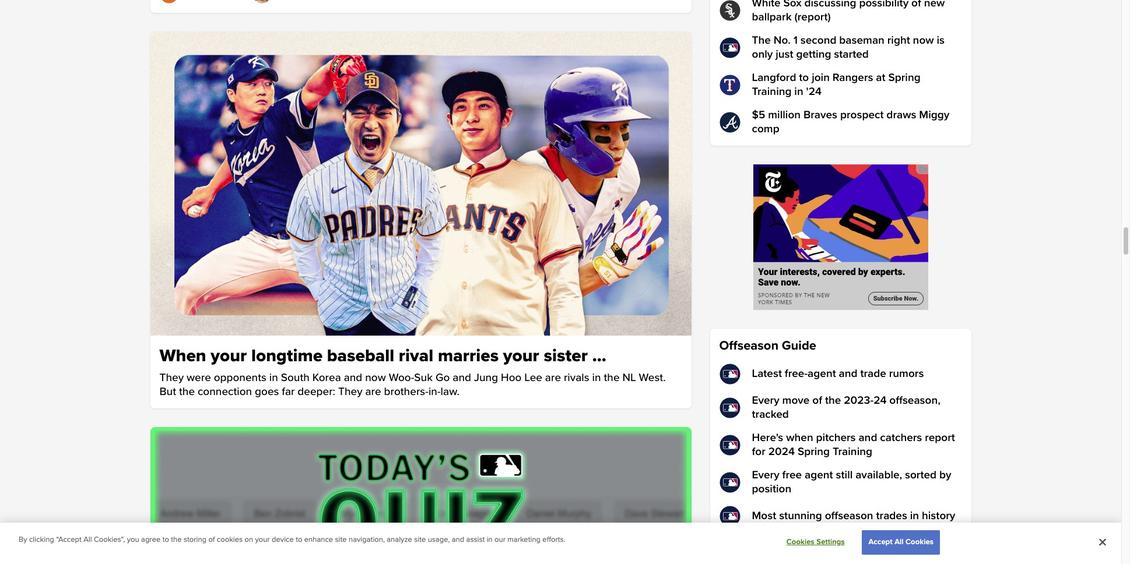 Task type: describe. For each thing, give the bounding box(es) containing it.
by clicking "accept all cookies", you agree to the storing of cookies on your device to enhance site navigation, analyze site usage, and assist in our marketing efforts.
[[19, 536, 565, 545]]

1
[[794, 34, 798, 47]]

navigation,
[[349, 536, 385, 545]]

agree
[[141, 536, 161, 545]]

but
[[160, 385, 176, 399]]

the no. 1 second baseman right now is only just getting started
[[752, 34, 945, 61]]

prospect
[[840, 108, 884, 122]]

is
[[937, 34, 945, 47]]

assist
[[466, 536, 485, 545]]

the left nl
[[604, 371, 620, 385]]

0 horizontal spatial are
[[365, 385, 381, 399]]

latest free-agent and trade rumors
[[752, 367, 924, 381]]

on
[[245, 536, 253, 545]]

agent for free-
[[808, 367, 836, 381]]

0 horizontal spatial to
[[163, 536, 169, 545]]

most stunning offseason trades in history link
[[719, 506, 962, 527]]

baseman
[[839, 34, 885, 47]]

and down baseball
[[344, 371, 362, 385]]

started
[[834, 48, 869, 61]]

here's
[[752, 432, 783, 445]]

draws
[[887, 108, 917, 122]]

offseason guide
[[719, 338, 816, 354]]

$5 million braves prospect draws miggy comp link
[[719, 108, 962, 136]]

efforts.
[[543, 536, 565, 545]]

training inside 'here's when pitchers and catchers report for 2024 spring training'
[[833, 446, 873, 459]]

discussing
[[805, 0, 857, 10]]

woo-
[[389, 371, 414, 385]]

1 horizontal spatial are
[[545, 371, 561, 385]]

24
[[874, 394, 887, 408]]

"accept
[[56, 536, 82, 545]]

mlb image for every free agent still available, sorted by position
[[719, 472, 740, 493]]

catchers
[[880, 432, 922, 445]]

connection
[[198, 385, 252, 399]]

2024
[[769, 446, 795, 459]]

clicking
[[29, 536, 54, 545]]

1 vertical spatial they
[[338, 385, 363, 399]]

our
[[495, 536, 506, 545]]

of inside every move of the 2023-24 offseason, tracked
[[813, 394, 822, 408]]

of inside the privacy alert dialog
[[208, 536, 215, 545]]

$5
[[752, 108, 765, 122]]

1 horizontal spatial to
[[296, 536, 302, 545]]

miggy
[[919, 108, 950, 122]]

pitchers
[[816, 432, 856, 445]]

all inside button
[[895, 538, 904, 547]]

privacy alert dialog
[[0, 523, 1122, 565]]

comp
[[752, 122, 780, 136]]

spring inside langford to join rangers at spring training in '24
[[889, 71, 921, 85]]

astros image
[[160, 0, 178, 3]]

0 horizontal spatial all
[[84, 536, 92, 545]]

suk
[[414, 371, 433, 385]]

of inside white sox discussing possibility of new ballpark (report)
[[912, 0, 921, 10]]

in inside the privacy alert dialog
[[487, 536, 493, 545]]

in up goes on the bottom left of page
[[269, 371, 278, 385]]

1 cookies from the left
[[787, 538, 815, 547]]

rivals
[[564, 371, 589, 385]]

rangers
[[833, 71, 873, 85]]

storing
[[184, 536, 206, 545]]

when your longtime baseball rival marries your sister ... they were opponents in south korea and now woo-suk go and jung hoo lee are rivals in the nl west. but the connection goes far deeper: they are brothers-in-law.
[[160, 345, 666, 399]]

langford
[[752, 71, 796, 85]]

mlb image for latest
[[719, 364, 740, 385]]

the inside every move of the 2023-24 offseason, tracked
[[825, 394, 841, 408]]

trades
[[876, 510, 907, 523]]

nl
[[623, 371, 636, 385]]

mlb image for most
[[719, 506, 740, 527]]

accept
[[869, 538, 893, 547]]

accept all cookies
[[869, 538, 934, 547]]

every free agent still available, sorted by position
[[752, 469, 952, 496]]

white sox discussing possibility of new ballpark (report)
[[752, 0, 945, 24]]

move
[[782, 394, 810, 408]]

lee
[[524, 371, 542, 385]]

for
[[752, 446, 766, 459]]

marries
[[438, 345, 499, 367]]

every move of the 2023-24 offseason, tracked
[[752, 394, 941, 422]]

2 site from the left
[[414, 536, 426, 545]]

the inside alert dialog
[[171, 536, 182, 545]]

brothers-
[[384, 385, 429, 399]]

braves
[[804, 108, 838, 122]]

hoo
[[501, 371, 522, 385]]

rumors
[[889, 367, 924, 381]]

0 horizontal spatial your
[[211, 345, 247, 367]]

deeper:
[[298, 385, 335, 399]]

offseason,
[[890, 394, 941, 408]]

join
[[812, 71, 830, 85]]

position
[[752, 483, 792, 496]]

west.
[[639, 371, 666, 385]]



Task type: vqa. For each thing, say whether or not it's contained in the screenshot.
The Woo-
yes



Task type: locate. For each thing, give the bounding box(es) containing it.
by
[[19, 536, 27, 545]]

0 vertical spatial spring
[[889, 71, 921, 85]]

2 horizontal spatial of
[[912, 0, 921, 10]]

1 horizontal spatial site
[[414, 536, 426, 545]]

are right lee
[[545, 371, 561, 385]]

just
[[776, 48, 793, 61]]

sox
[[784, 0, 802, 10]]

law.
[[441, 385, 460, 399]]

device
[[272, 536, 294, 545]]

latest
[[752, 367, 782, 381]]

0 horizontal spatial they
[[160, 371, 184, 385]]

mlb image left most
[[719, 506, 740, 527]]

1 every from the top
[[752, 394, 780, 408]]

1 site from the left
[[335, 536, 347, 545]]

1 horizontal spatial your
[[255, 536, 270, 545]]

0 vertical spatial mlb image
[[719, 364, 740, 385]]

korea
[[312, 371, 341, 385]]

0 horizontal spatial cookies
[[787, 538, 815, 547]]

every free agent still available, sorted by position link
[[719, 469, 962, 497]]

white
[[752, 0, 781, 10]]

your up the opponents
[[211, 345, 247, 367]]

1 horizontal spatial they
[[338, 385, 363, 399]]

1 vertical spatial of
[[813, 394, 822, 408]]

and
[[839, 367, 858, 381], [344, 371, 362, 385], [453, 371, 471, 385], [859, 432, 877, 445], [452, 536, 464, 545]]

0 vertical spatial every
[[752, 394, 780, 408]]

1 vertical spatial now
[[365, 371, 386, 385]]

right
[[888, 34, 910, 47]]

2 horizontal spatial your
[[503, 345, 539, 367]]

the down were
[[179, 385, 195, 399]]

0 horizontal spatial spring
[[798, 446, 830, 459]]

langford to join rangers at spring training in '24
[[752, 71, 921, 99]]

cookies settings
[[787, 538, 845, 547]]

of right move
[[813, 394, 822, 408]]

new
[[924, 0, 945, 10]]

and right pitchers
[[859, 432, 877, 445]]

spring inside 'here's when pitchers and catchers report for 2024 spring training'
[[798, 446, 830, 459]]

training
[[752, 85, 792, 99], [833, 446, 873, 459]]

4 mlb image from the top
[[719, 472, 740, 493]]

2 horizontal spatial to
[[799, 71, 809, 85]]

1 horizontal spatial of
[[813, 394, 822, 408]]

'24
[[806, 85, 822, 99]]

all right "accept
[[84, 536, 92, 545]]

1 horizontal spatial all
[[895, 538, 904, 547]]

your up hoo
[[503, 345, 539, 367]]

agent
[[808, 367, 836, 381], [805, 469, 833, 482]]

mlb image inside every free agent still available, sorted by position link
[[719, 472, 740, 493]]

jung
[[474, 371, 498, 385]]

mlb image left the position
[[719, 472, 740, 493]]

they
[[160, 371, 184, 385], [338, 385, 363, 399]]

were
[[187, 371, 211, 385]]

sister
[[544, 345, 588, 367]]

the
[[752, 34, 771, 47]]

your inside the privacy alert dialog
[[255, 536, 270, 545]]

offseason
[[719, 338, 779, 354]]

report
[[925, 432, 955, 445]]

sorted
[[905, 469, 937, 482]]

trade
[[861, 367, 886, 381]]

mlb image left the
[[719, 37, 740, 58]]

your right on on the bottom of the page
[[255, 536, 270, 545]]

by
[[940, 469, 952, 482]]

to right "device"
[[296, 536, 302, 545]]

in right rivals
[[592, 371, 601, 385]]

every for every free agent still available, sorted by position
[[752, 469, 780, 482]]

2 cookies from the left
[[906, 538, 934, 547]]

goes
[[255, 385, 279, 399]]

now left the woo-
[[365, 371, 386, 385]]

mlb image
[[719, 364, 740, 385], [719, 506, 740, 527]]

0 vertical spatial of
[[912, 0, 921, 10]]

1 horizontal spatial now
[[913, 34, 934, 47]]

1 vertical spatial every
[[752, 469, 780, 482]]

0 vertical spatial training
[[752, 85, 792, 99]]

now
[[913, 34, 934, 47], [365, 371, 386, 385]]

mlb image left for
[[719, 435, 740, 456]]

latest free-agent and trade rumors link
[[719, 364, 962, 385]]

of
[[912, 0, 921, 10], [813, 394, 822, 408], [208, 536, 215, 545]]

all
[[84, 536, 92, 545], [895, 538, 904, 547]]

agent down guide
[[808, 367, 836, 381]]

0 vertical spatial agent
[[808, 367, 836, 381]]

now inside when your longtime baseball rival marries your sister ... they were opponents in south korea and now woo-suk go and jung hoo lee are rivals in the nl west. but the connection goes far deeper: they are brothers-in-law.
[[365, 371, 386, 385]]

settings
[[817, 538, 845, 547]]

2 mlb image from the top
[[719, 398, 740, 419]]

and left the trade
[[839, 367, 858, 381]]

white sox discussing possibility of new ballpark (report) link
[[719, 0, 962, 24]]

and left assist
[[452, 536, 464, 545]]

agent for free
[[805, 469, 833, 482]]

in left our
[[487, 536, 493, 545]]

0 horizontal spatial of
[[208, 536, 215, 545]]

and inside the privacy alert dialog
[[452, 536, 464, 545]]

the left 2023-
[[825, 394, 841, 408]]

second
[[801, 34, 837, 47]]

every for every move of the 2023-24 offseason, tracked
[[752, 394, 780, 408]]

every up tracked
[[752, 394, 780, 408]]

when your longtime baseball rival marries your sister ... link
[[160, 345, 682, 367]]

mlb image for the no. 1 second baseman right now is only just getting started
[[719, 37, 740, 58]]

when your longtime baseball rival marries your sister ... image
[[150, 31, 691, 336]]

and up law.
[[453, 371, 471, 385]]

0 vertical spatial are
[[545, 371, 561, 385]]

the
[[604, 371, 620, 385], [179, 385, 195, 399], [825, 394, 841, 408], [171, 536, 182, 545]]

they up but
[[160, 371, 184, 385]]

sporcle quiz: name the missing hall of famer image
[[150, 427, 691, 565]]

1 vertical spatial mlb image
[[719, 506, 740, 527]]

1 horizontal spatial cookies
[[906, 538, 934, 547]]

go
[[436, 371, 450, 385]]

to
[[799, 71, 809, 85], [163, 536, 169, 545], [296, 536, 302, 545]]

training down langford
[[752, 85, 792, 99]]

spring right at
[[889, 71, 921, 85]]

mlb image inside the no. 1 second baseman right now is only just getting started link
[[719, 37, 740, 58]]

site right enhance
[[335, 536, 347, 545]]

the no. 1 second baseman right now is only just getting started link
[[719, 34, 962, 62]]

1 horizontal spatial spring
[[889, 71, 921, 85]]

the left storing
[[171, 536, 182, 545]]

history
[[922, 510, 956, 523]]

1 mlb image from the top
[[719, 364, 740, 385]]

free-
[[785, 367, 808, 381]]

offseason
[[825, 510, 873, 523]]

still
[[836, 469, 853, 482]]

0 vertical spatial now
[[913, 34, 934, 47]]

marketing
[[508, 536, 541, 545]]

cookies settings button
[[779, 532, 852, 555]]

agent inside every free agent still available, sorted by position
[[805, 469, 833, 482]]

in right trades
[[910, 510, 919, 523]]

most
[[752, 510, 776, 523]]

2 mlb image from the top
[[719, 506, 740, 527]]

when
[[160, 345, 206, 367]]

cookies down history
[[906, 538, 934, 547]]

you
[[127, 536, 139, 545]]

2023-
[[844, 394, 874, 408]]

1 vertical spatial are
[[365, 385, 381, 399]]

tracked
[[752, 408, 789, 422]]

training down pitchers
[[833, 446, 873, 459]]

rival
[[399, 345, 433, 367]]

every move of the 2023-24 offseason, tracked link
[[719, 394, 962, 422]]

free
[[782, 469, 802, 482]]

...
[[592, 345, 606, 367]]

at
[[876, 71, 886, 85]]

all right accept
[[895, 538, 904, 547]]

0 horizontal spatial now
[[365, 371, 386, 385]]

in-
[[429, 385, 441, 399]]

in
[[795, 85, 804, 99], [269, 371, 278, 385], [592, 371, 601, 385], [910, 510, 919, 523], [487, 536, 493, 545]]

getting
[[796, 48, 831, 61]]

site left usage,
[[414, 536, 426, 545]]

mlb image left tracked
[[719, 398, 740, 419]]

mlb image down offseason
[[719, 364, 740, 385]]

they down korea
[[338, 385, 363, 399]]

and inside 'here's when pitchers and catchers report for 2024 spring training'
[[859, 432, 877, 445]]

braves image
[[719, 112, 740, 133]]

cookies
[[217, 536, 243, 545]]

only
[[752, 48, 773, 61]]

training inside langford to join rangers at spring training in '24
[[752, 85, 792, 99]]

stunning
[[779, 510, 822, 523]]

in left ''24'
[[795, 85, 804, 99]]

mlb image inside here's when pitchers and catchers report for 2024 spring training link
[[719, 435, 740, 456]]

are
[[545, 371, 561, 385], [365, 385, 381, 399]]

every inside every move of the 2023-24 offseason, tracked
[[752, 394, 780, 408]]

mlb image inside every move of the 2023-24 offseason, tracked link
[[719, 398, 740, 419]]

0 vertical spatial they
[[160, 371, 184, 385]]

here's when pitchers and catchers report for 2024 spring training
[[752, 432, 955, 459]]

1 horizontal spatial training
[[833, 446, 873, 459]]

most stunning offseason trades in history
[[752, 510, 956, 523]]

when
[[786, 432, 813, 445]]

south
[[281, 371, 310, 385]]

every inside every free agent still available, sorted by position
[[752, 469, 780, 482]]

guide
[[782, 338, 816, 354]]

no.
[[774, 34, 791, 47]]

mlb image
[[719, 37, 740, 58], [719, 398, 740, 419], [719, 435, 740, 456], [719, 472, 740, 493]]

in inside langford to join rangers at spring training in '24
[[795, 85, 804, 99]]

possibility
[[859, 0, 909, 10]]

to left join
[[799, 71, 809, 85]]

1 vertical spatial agent
[[805, 469, 833, 482]]

of left 'new'
[[912, 0, 921, 10]]

of right storing
[[208, 536, 215, 545]]

usage,
[[428, 536, 450, 545]]

analyze
[[387, 536, 412, 545]]

advertisement element
[[753, 164, 928, 310]]

1 vertical spatial training
[[833, 446, 873, 459]]

cookies
[[787, 538, 815, 547], [906, 538, 934, 547]]

here's when pitchers and catchers report for 2024 spring training link
[[719, 432, 962, 460]]

2 every from the top
[[752, 469, 780, 482]]

rangers image
[[719, 75, 740, 96]]

spring down when on the bottom right of page
[[798, 446, 830, 459]]

to inside langford to join rangers at spring training in '24
[[799, 71, 809, 85]]

site
[[335, 536, 347, 545], [414, 536, 426, 545]]

million
[[768, 108, 801, 122]]

are left brothers-
[[365, 385, 381, 399]]

0 horizontal spatial site
[[335, 536, 347, 545]]

now left is
[[913, 34, 934, 47]]

longtime
[[251, 345, 323, 367]]

0 horizontal spatial training
[[752, 85, 792, 99]]

to right agree
[[163, 536, 169, 545]]

cookies down stunning
[[787, 538, 815, 547]]

ballpark
[[752, 10, 792, 24]]

mlb image for every move of the 2023-24 offseason, tracked
[[719, 398, 740, 419]]

1 mlb image from the top
[[719, 37, 740, 58]]

mlb image for here's when pitchers and catchers report for 2024 spring training
[[719, 435, 740, 456]]

agent left still
[[805, 469, 833, 482]]

white sox image
[[719, 0, 740, 21]]

$5 million braves prospect draws miggy comp
[[752, 108, 950, 136]]

3 mlb image from the top
[[719, 435, 740, 456]]

every up the position
[[752, 469, 780, 482]]

now inside the no. 1 second baseman right now is only just getting started
[[913, 34, 934, 47]]

2 vertical spatial of
[[208, 536, 215, 545]]

1 vertical spatial spring
[[798, 446, 830, 459]]



